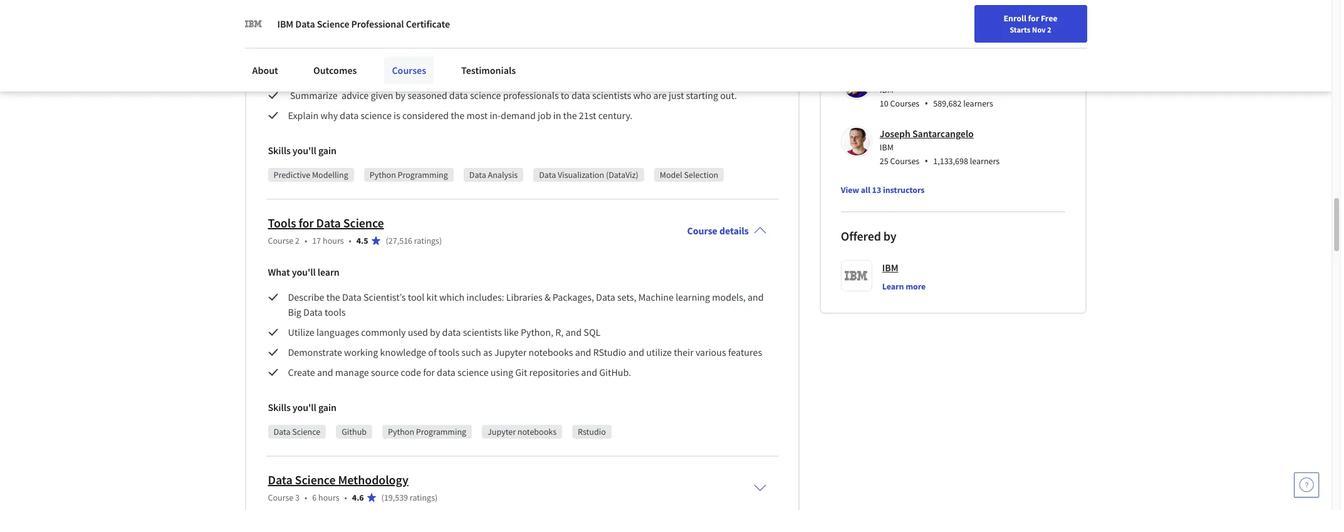 Task type: vqa. For each thing, say whether or not it's contained in the screenshot.
( 27,516 ratings )
yes



Task type: describe. For each thing, give the bounding box(es) containing it.
for for tools
[[299, 215, 314, 231]]

details
[[719, 224, 749, 237]]

4.6
[[352, 492, 364, 503]]

data-
[[493, 49, 515, 61]]

sets,
[[617, 291, 636, 303]]

and down demonstrate
[[317, 366, 333, 378]]

and left github.
[[581, 366, 597, 378]]

hours for methodology
[[318, 492, 339, 503]]

and left its
[[371, 49, 387, 61]]

model
[[660, 169, 682, 180]]

knowledge
[[380, 346, 426, 358]]

learning
[[676, 291, 710, 303]]

visualization
[[558, 169, 604, 180]]

1 vertical spatial python
[[388, 426, 414, 437]]

10
[[880, 98, 888, 109]]

and inside describe the data scientist's tool kit which includes: libraries & packages, data sets, machine learning models, and big data tools
[[748, 291, 764, 303]]

describe for describe the data scientist's tool kit which includes: libraries & packages, data sets, machine learning models, and big data tools
[[288, 291, 324, 303]]

1 vertical spatial notebooks
[[518, 426, 557, 437]]

and right 'r,' at left bottom
[[566, 326, 582, 338]]

out.
[[720, 89, 737, 101]]

joseph santarcangelo image
[[843, 128, 870, 155]]

0 vertical spatial various
[[342, 69, 373, 81]]

analysis
[[488, 169, 518, 180]]

manage
[[335, 366, 369, 378]]

0 vertical spatial python
[[370, 169, 396, 180]]

data left visualization
[[539, 169, 556, 180]]

skills for create and manage source code for data science using git repositories and github.
[[268, 401, 291, 414]]

joseph
[[880, 127, 910, 140]]

1 vertical spatial python programming
[[388, 426, 466, 437]]

learn more
[[882, 281, 926, 292]]

a
[[467, 69, 472, 81]]

used
[[408, 326, 428, 338]]

and down sql
[[575, 346, 591, 358]]

modelling
[[312, 169, 348, 180]]

demand
[[501, 109, 536, 122]]

1 horizontal spatial for
[[423, 366, 435, 378]]

learn for languages
[[318, 266, 339, 278]]

learners inside joseph santarcangelo ibm 25 courses • 1,133,698 learners
[[970, 155, 1000, 167]]

• inside joseph santarcangelo ibm 25 courses • 1,133,698 learners
[[925, 154, 928, 168]]

ibm data science professional certificate
[[277, 18, 450, 30]]

data science
[[274, 426, 320, 437]]

science up 6
[[295, 472, 336, 488]]

6
[[312, 492, 317, 503]]

science.
[[533, 69, 567, 81]]

lead
[[436, 69, 454, 81]]

are
[[653, 89, 667, 101]]

century.
[[598, 109, 633, 122]]

describe the various paths that can lead to a career in data science.
[[288, 69, 567, 81]]

course 3 • 6 hours •
[[268, 492, 347, 503]]

data down driven
[[512, 69, 531, 81]]

1
[[880, 40, 884, 51]]

( 19,539 ratings )
[[381, 492, 438, 503]]

data left analysis
[[469, 169, 486, 180]]

learn for the
[[318, 24, 339, 36]]

• inside ibm 10 courses • 589,682 learners
[[925, 96, 928, 110]]

tools for data science link
[[268, 215, 384, 231]]

data up 21st
[[571, 89, 590, 101]]

driven
[[515, 49, 542, 61]]

professionals
[[503, 89, 559, 101]]

paths
[[375, 69, 398, 81]]

data right "code" at the left
[[437, 366, 456, 378]]

courses inside ibm 10 courses • 589,682 learners
[[890, 98, 919, 109]]

santarcangelo
[[912, 127, 974, 140]]

all
[[861, 184, 870, 195]]

tools inside describe the data scientist's tool kit which includes: libraries & packages, data sets, machine learning models, and big data tools
[[325, 306, 346, 318]]

0 vertical spatial in
[[451, 49, 459, 61]]

data right used
[[442, 326, 461, 338]]

1 vertical spatial programming
[[416, 426, 466, 437]]

data science methodology
[[268, 472, 408, 488]]

utilize languages commonly used by data scientists like python, r, and sql
[[288, 326, 607, 338]]

what you'll learn for utilize
[[268, 266, 339, 278]]

about
[[252, 64, 278, 76]]

) for data science methodology
[[435, 492, 438, 503]]

course 2 • 17 hours •
[[268, 235, 351, 246]]

ibm 10 courses • 589,682 learners
[[880, 84, 993, 110]]

( for tools for data science
[[386, 235, 388, 246]]

view
[[841, 184, 859, 195]]

ibm for ibm data science professional certificate
[[277, 18, 293, 30]]

course details
[[687, 224, 749, 237]]

(dataviz)
[[606, 169, 638, 180]]

• left 4.6
[[344, 492, 347, 503]]

can
[[419, 69, 434, 81]]

that
[[400, 69, 417, 81]]

explain why data science is considered the most in-demand job in the 21st century.
[[288, 109, 635, 122]]

about link
[[245, 56, 286, 84]]

english
[[1091, 14, 1122, 27]]

what you'll learn for describe
[[268, 24, 339, 36]]

summarize  advice given by seasoned data science professionals to data scientists who are just starting out.
[[288, 89, 737, 101]]

outcomes link
[[306, 56, 364, 84]]

0 vertical spatial notebooks
[[529, 346, 573, 358]]

ibm link
[[882, 260, 898, 275]]

new
[[1020, 14, 1037, 26]]

what for utilize
[[268, 266, 290, 278]]

given
[[371, 89, 393, 101]]

enroll for free starts nov 2
[[1004, 13, 1058, 34]]

jupyter notebooks
[[488, 426, 557, 437]]

• left 17
[[305, 235, 307, 246]]

course for course 2 • 17 hours •
[[268, 235, 293, 246]]

4.5
[[356, 235, 368, 246]]

science up outcomes
[[338, 49, 369, 61]]

certificate
[[406, 18, 450, 30]]

utilize
[[288, 326, 314, 338]]

and left utilize
[[628, 346, 644, 358]]

to for lead
[[456, 69, 465, 81]]

working
[[344, 346, 378, 358]]

589,682
[[933, 98, 962, 109]]

kit
[[426, 291, 437, 303]]

demonstrate
[[288, 346, 342, 358]]

demonstrate working knowledge of tools such as jupyter notebooks and rstudio and utilize their various features
[[288, 346, 770, 358]]

0 horizontal spatial scientists
[[463, 326, 502, 338]]

rstudio
[[593, 346, 626, 358]]

course inside 1 course • 240,212 learners
[[886, 40, 911, 51]]

job
[[538, 109, 551, 122]]

ibm for ibm
[[882, 261, 898, 274]]

career
[[1038, 14, 1062, 26]]

testimonials link
[[454, 56, 523, 84]]

define
[[288, 49, 315, 61]]

joseph santarcangelo link
[[880, 127, 974, 140]]

features
[[728, 346, 762, 358]]

data up 17
[[316, 215, 341, 231]]

models,
[[712, 291, 746, 303]]

github
[[342, 426, 367, 437]]

professional
[[351, 18, 404, 30]]

data up course 3 • 6 hours •
[[268, 472, 292, 488]]

big
[[288, 306, 301, 318]]

rstudio
[[578, 426, 606, 437]]



Task type: locate. For each thing, give the bounding box(es) containing it.
gain up data science
[[318, 401, 337, 414]]

1 horizontal spatial 2
[[1047, 24, 1051, 34]]

0 horizontal spatial for
[[299, 215, 314, 231]]

0 vertical spatial learn
[[318, 24, 339, 36]]

13
[[872, 184, 881, 195]]

0 horizontal spatial to
[[456, 69, 465, 81]]

1 vertical spatial skills you'll gain
[[268, 401, 337, 414]]

course left details
[[687, 224, 717, 237]]

0 vertical spatial skills you'll gain
[[268, 144, 337, 157]]

tool
[[408, 291, 424, 303]]

describe down define
[[288, 69, 324, 81]]

what you'll learn
[[268, 24, 339, 36], [268, 266, 339, 278]]

to down science.
[[561, 89, 569, 101]]

1 what from the top
[[268, 24, 290, 36]]

you'll for predictive
[[293, 144, 316, 157]]

1 describe from the top
[[288, 69, 324, 81]]

learners right 240,212
[[955, 40, 985, 51]]

tools right of
[[439, 346, 459, 358]]

importance
[[401, 49, 449, 61]]

source
[[371, 366, 399, 378]]

notebooks left 'rstudio'
[[518, 426, 557, 437]]

in left today's
[[451, 49, 459, 61]]

2 gain from the top
[[318, 401, 337, 414]]

1 horizontal spatial (
[[386, 235, 388, 246]]

25
[[880, 155, 888, 167]]

science down career
[[470, 89, 501, 101]]

science left github
[[292, 426, 320, 437]]

1 horizontal spatial in
[[502, 69, 510, 81]]

science down such
[[458, 366, 489, 378]]

0 vertical spatial scientists
[[592, 89, 631, 101]]

1 horizontal spatial to
[[561, 89, 569, 101]]

ratings right 19,539
[[410, 492, 435, 503]]

&
[[545, 291, 551, 303]]

1 what you'll learn from the top
[[268, 24, 339, 36]]

0 vertical spatial gain
[[318, 144, 337, 157]]

0 vertical spatial (
[[386, 235, 388, 246]]

view all 13 instructors button
[[841, 184, 925, 196]]

romeo kienzler image
[[843, 70, 870, 98]]

python programming down is
[[370, 169, 448, 180]]

you'll down course 2 • 17 hours •
[[292, 266, 316, 278]]

) right 27,516
[[439, 235, 442, 246]]

0 vertical spatial to
[[456, 69, 465, 81]]

2 what from the top
[[268, 266, 290, 278]]

1 vertical spatial what you'll learn
[[268, 266, 339, 278]]

1 vertical spatial gain
[[318, 401, 337, 414]]

( 27,516 ratings )
[[386, 235, 442, 246]]

ratings for data science methodology
[[410, 492, 435, 503]]

1 horizontal spatial various
[[696, 346, 726, 358]]

gain for and
[[318, 401, 337, 414]]

learners inside 1 course • 240,212 learners
[[955, 40, 985, 51]]

learners right 589,682
[[963, 98, 993, 109]]

data up outcomes
[[317, 49, 336, 61]]

more
[[906, 281, 926, 292]]

0 vertical spatial for
[[1028, 13, 1039, 24]]

data science methodology link
[[268, 472, 408, 488]]

the up languages
[[326, 291, 340, 303]]

what right ibm icon
[[268, 24, 290, 36]]

you'll up data science
[[293, 401, 316, 414]]

course left 3
[[268, 492, 293, 503]]

to for professionals
[[561, 89, 569, 101]]

0 vertical spatial tools
[[325, 306, 346, 318]]

2 what you'll learn from the top
[[268, 266, 339, 278]]

1 vertical spatial for
[[299, 215, 314, 231]]

skills up data science
[[268, 401, 291, 414]]

the left most
[[451, 109, 465, 122]]

starts
[[1010, 24, 1030, 34]]

0 vertical spatial )
[[439, 235, 442, 246]]

courses right 25
[[890, 155, 919, 167]]

what you'll learn down course 2 • 17 hours •
[[268, 266, 339, 278]]

by right used
[[430, 326, 440, 338]]

2 right nov
[[1047, 24, 1051, 34]]

data up define
[[295, 18, 315, 30]]

data visualization (dataviz)
[[539, 169, 638, 180]]

you'll for data
[[293, 401, 316, 414]]

git
[[515, 366, 527, 378]]

scientist's
[[363, 291, 406, 303]]

2 vertical spatial courses
[[890, 155, 919, 167]]

courses inside joseph santarcangelo ibm 25 courses • 1,133,698 learners
[[890, 155, 919, 167]]

considered
[[402, 109, 449, 122]]

its
[[389, 49, 399, 61]]

code
[[401, 366, 421, 378]]

courses right 10
[[890, 98, 919, 109]]

0 horizontal spatial in
[[451, 49, 459, 61]]

2 horizontal spatial by
[[883, 228, 897, 244]]

0 vertical spatial programming
[[398, 169, 448, 180]]

by right given
[[395, 89, 405, 101]]

2 vertical spatial by
[[430, 326, 440, 338]]

0 vertical spatial what
[[268, 24, 290, 36]]

tools
[[325, 306, 346, 318], [439, 346, 459, 358]]

ibm up 10
[[880, 84, 894, 95]]

• left 4.5
[[349, 235, 351, 246]]

2 skills from the top
[[268, 401, 291, 414]]

21st
[[579, 109, 596, 122]]

various right their
[[696, 346, 726, 358]]

python,
[[521, 326, 553, 338]]

science left professional at the left of page
[[317, 18, 349, 30]]

0 horizontal spatial (
[[381, 492, 384, 503]]

find your new career link
[[978, 13, 1069, 28]]

the left 21st
[[563, 109, 577, 122]]

for
[[1028, 13, 1039, 24], [299, 215, 314, 231], [423, 366, 435, 378]]

scientists
[[592, 89, 631, 101], [463, 326, 502, 338]]

what for describe
[[268, 24, 290, 36]]

by right offered
[[883, 228, 897, 244]]

learn up outcomes
[[318, 24, 339, 36]]

ratings for tools for data science
[[414, 235, 439, 246]]

predictive modelling
[[274, 169, 348, 180]]

course for course details
[[687, 224, 717, 237]]

course for course 3 • 6 hours •
[[268, 492, 293, 503]]

1 vertical spatial learners
[[963, 98, 993, 109]]

using
[[491, 366, 513, 378]]

19,539
[[384, 492, 408, 503]]

various up advice
[[342, 69, 373, 81]]

course down tools
[[268, 235, 293, 246]]

in right job
[[553, 109, 561, 122]]

1 vertical spatial ratings
[[410, 492, 435, 503]]

skills for explain why data science is considered the most in-demand job in the 21st century.
[[268, 144, 291, 157]]

data right big at the bottom of the page
[[303, 306, 323, 318]]

for inside the 'enroll for free starts nov 2'
[[1028, 13, 1039, 24]]

1 vertical spatial courses
[[890, 98, 919, 109]]

science left is
[[361, 109, 392, 122]]

for up course 2 • 17 hours •
[[299, 215, 314, 231]]

ibm up learn
[[882, 261, 898, 274]]

data up "explain why data science is considered the most in-demand job in the 21st century."
[[449, 89, 468, 101]]

ibm up 25
[[880, 142, 894, 153]]

data left scientist's
[[342, 291, 361, 303]]

ratings
[[414, 235, 439, 246], [410, 492, 435, 503]]

2 vertical spatial for
[[423, 366, 435, 378]]

describe up big at the bottom of the page
[[288, 291, 324, 303]]

2 learn from the top
[[318, 266, 339, 278]]

0 vertical spatial python programming
[[370, 169, 448, 180]]

1 vertical spatial to
[[561, 89, 569, 101]]

1 vertical spatial tools
[[439, 346, 459, 358]]

• left 589,682
[[925, 96, 928, 110]]

1 horizontal spatial )
[[439, 235, 442, 246]]

0 vertical spatial hours
[[323, 235, 344, 246]]

english button
[[1069, 0, 1144, 41]]

such
[[461, 346, 481, 358]]

0 vertical spatial skills
[[268, 144, 291, 157]]

jupyter down like
[[494, 346, 527, 358]]

1 vertical spatial hours
[[318, 492, 339, 503]]

skills
[[268, 144, 291, 157], [268, 401, 291, 414]]

courses inside 'link'
[[392, 64, 426, 76]]

ibm inside joseph santarcangelo ibm 25 courses • 1,133,698 learners
[[880, 142, 894, 153]]

ibm image
[[245, 15, 262, 33]]

scientists up as
[[463, 326, 502, 338]]

•
[[916, 39, 920, 53], [925, 96, 928, 110], [925, 154, 928, 168], [305, 235, 307, 246], [349, 235, 351, 246], [305, 492, 307, 503], [344, 492, 347, 503]]

course inside the "course details" dropdown button
[[687, 224, 717, 237]]

0 horizontal spatial various
[[342, 69, 373, 81]]

science
[[338, 49, 369, 61], [470, 89, 501, 101], [361, 109, 392, 122], [458, 366, 489, 378]]

notebooks up repositories
[[529, 346, 573, 358]]

2 horizontal spatial for
[[1028, 13, 1039, 24]]

ibm for ibm 10 courses • 589,682 learners
[[880, 84, 894, 95]]

1 skills you'll gain from the top
[[268, 144, 337, 157]]

machine
[[638, 291, 674, 303]]

) for tools for data science
[[439, 235, 442, 246]]

2 skills you'll gain from the top
[[268, 401, 337, 414]]

( for data science methodology
[[381, 492, 384, 503]]

ibm inside ibm 10 courses • 589,682 learners
[[880, 84, 894, 95]]

1 gain from the top
[[318, 144, 337, 157]]

to left a
[[456, 69, 465, 81]]

1 horizontal spatial tools
[[439, 346, 459, 358]]

0 vertical spatial by
[[395, 89, 405, 101]]

1 vertical spatial by
[[883, 228, 897, 244]]

1 vertical spatial )
[[435, 492, 438, 503]]

by
[[395, 89, 405, 101], [883, 228, 897, 244], [430, 326, 440, 338]]

2 describe from the top
[[288, 291, 324, 303]]

for right "code" at the left
[[423, 366, 435, 378]]

skills up predictive on the top left of page
[[268, 144, 291, 157]]

0 horizontal spatial 2
[[295, 235, 300, 246]]

free
[[1041, 13, 1058, 24]]

data right why
[[340, 109, 359, 122]]

for up nov
[[1028, 13, 1039, 24]]

seasoned
[[407, 89, 447, 101]]

today's
[[461, 49, 491, 61]]

advice
[[342, 89, 369, 101]]

github.
[[599, 366, 631, 378]]

learners right 1,133,698
[[970, 155, 1000, 167]]

joseph santarcangelo ibm 25 courses • 1,133,698 learners
[[880, 127, 1000, 168]]

the
[[326, 69, 340, 81], [451, 109, 465, 122], [563, 109, 577, 122], [326, 291, 340, 303]]

gain for why
[[318, 144, 337, 157]]

1,133,698
[[933, 155, 968, 167]]

) right 19,539
[[435, 492, 438, 503]]

course
[[886, 40, 911, 51], [687, 224, 717, 237], [268, 235, 293, 246], [268, 492, 293, 503]]

utilize
[[646, 346, 672, 358]]

skills you'll gain up data science
[[268, 401, 337, 414]]

as
[[483, 346, 492, 358]]

tools for data science
[[268, 215, 384, 231]]

1 vertical spatial scientists
[[463, 326, 502, 338]]

0 vertical spatial ratings
[[414, 235, 439, 246]]

learn down 17
[[318, 266, 339, 278]]

model selection
[[660, 169, 718, 180]]

python right modelling
[[370, 169, 396, 180]]

you'll up predictive modelling
[[293, 144, 316, 157]]

what you'll learn up define
[[268, 24, 339, 36]]

0 horizontal spatial by
[[395, 89, 405, 101]]

describe inside describe the data scientist's tool kit which includes: libraries & packages, data sets, machine learning models, and big data tools
[[288, 291, 324, 303]]

1 vertical spatial what
[[268, 266, 290, 278]]

None search field
[[179, 8, 479, 33]]

like
[[504, 326, 519, 338]]

for for enroll
[[1028, 13, 1039, 24]]

1 vertical spatial in
[[502, 69, 510, 81]]

the up why
[[326, 69, 340, 81]]

0 vertical spatial what you'll learn
[[268, 24, 339, 36]]

1 vertical spatial learn
[[318, 266, 339, 278]]

2 vertical spatial in
[[553, 109, 561, 122]]

learners inside ibm 10 courses • 589,682 learners
[[963, 98, 993, 109]]

3
[[295, 492, 300, 503]]

1 skills from the top
[[268, 144, 291, 157]]

hours right 17
[[323, 235, 344, 246]]

python programming
[[370, 169, 448, 180], [388, 426, 466, 437]]

gain up modelling
[[318, 144, 337, 157]]

tools up languages
[[325, 306, 346, 318]]

1 vertical spatial jupyter
[[488, 426, 516, 437]]

0 vertical spatial describe
[[288, 69, 324, 81]]

1 horizontal spatial by
[[430, 326, 440, 338]]

2 vertical spatial learners
[[970, 155, 1000, 167]]

• left 240,212
[[916, 39, 920, 53]]

2 horizontal spatial in
[[553, 109, 561, 122]]

describe for describe the various paths that can lead to a career in data science.
[[288, 69, 324, 81]]

1 vertical spatial various
[[696, 346, 726, 358]]

data analysis
[[469, 169, 518, 180]]

( down methodology
[[381, 492, 384, 503]]

17
[[312, 235, 321, 246]]

the inside describe the data scientist's tool kit which includes: libraries & packages, data sets, machine learning models, and big data tools
[[326, 291, 340, 303]]

skills you'll gain up predictive modelling
[[268, 144, 337, 157]]

1 vertical spatial (
[[381, 492, 384, 503]]

1 vertical spatial skills
[[268, 401, 291, 414]]

hours
[[323, 235, 344, 246], [318, 492, 339, 503]]

learn
[[882, 281, 904, 292]]

data
[[295, 18, 315, 30], [469, 169, 486, 180], [539, 169, 556, 180], [316, 215, 341, 231], [342, 291, 361, 303], [596, 291, 615, 303], [303, 306, 323, 318], [274, 426, 290, 437], [268, 472, 292, 488]]

help center image
[[1299, 478, 1314, 493]]

what
[[268, 24, 290, 36], [268, 266, 290, 278]]

jupyter down using
[[488, 426, 516, 437]]

0 horizontal spatial tools
[[325, 306, 346, 318]]

data down create
[[274, 426, 290, 437]]

1 learn from the top
[[318, 24, 339, 36]]

python right github
[[388, 426, 414, 437]]

hours for data
[[323, 235, 344, 246]]

1 vertical spatial 2
[[295, 235, 300, 246]]

create and manage source code for data science using git repositories and github.
[[288, 366, 637, 378]]

programming
[[398, 169, 448, 180], [416, 426, 466, 437]]

you'll for define
[[292, 24, 316, 36]]

libraries
[[506, 291, 543, 303]]

27,516
[[388, 235, 412, 246]]

0 vertical spatial courses
[[392, 64, 426, 76]]

skills you'll gain for create
[[268, 401, 337, 414]]

view all 13 instructors
[[841, 184, 925, 195]]

2 inside the 'enroll for free starts nov 2'
[[1047, 24, 1051, 34]]

skills you'll gain for explain
[[268, 144, 337, 157]]

create
[[288, 366, 315, 378]]

0 vertical spatial jupyter
[[494, 346, 527, 358]]

methodology
[[338, 472, 408, 488]]

packages,
[[553, 291, 594, 303]]

courses down its
[[392, 64, 426, 76]]

what up big at the bottom of the page
[[268, 266, 290, 278]]

and right models,
[[748, 291, 764, 303]]

in
[[451, 49, 459, 61], [502, 69, 510, 81], [553, 109, 561, 122]]

you'll up define
[[292, 24, 316, 36]]

science
[[317, 18, 349, 30], [343, 215, 384, 231], [292, 426, 320, 437], [295, 472, 336, 488]]

ibm right ibm icon
[[277, 18, 293, 30]]

0 horizontal spatial )
[[435, 492, 438, 503]]

you'll
[[292, 24, 316, 36], [293, 144, 316, 157], [292, 266, 316, 278], [293, 401, 316, 414]]

0 vertical spatial 2
[[1047, 24, 1051, 34]]

1 horizontal spatial scientists
[[592, 89, 631, 101]]

is
[[394, 109, 400, 122]]

python programming down "code" at the left
[[388, 426, 466, 437]]

languages
[[316, 326, 359, 338]]

data left sets,
[[596, 291, 615, 303]]

to
[[456, 69, 465, 81], [561, 89, 569, 101]]

1 vertical spatial describe
[[288, 291, 324, 303]]

• right 3
[[305, 492, 307, 503]]

ratings right 27,516
[[414, 235, 439, 246]]

science up 4.5
[[343, 215, 384, 231]]

0 vertical spatial learners
[[955, 40, 985, 51]]

• left 1,133,698
[[925, 154, 928, 168]]



